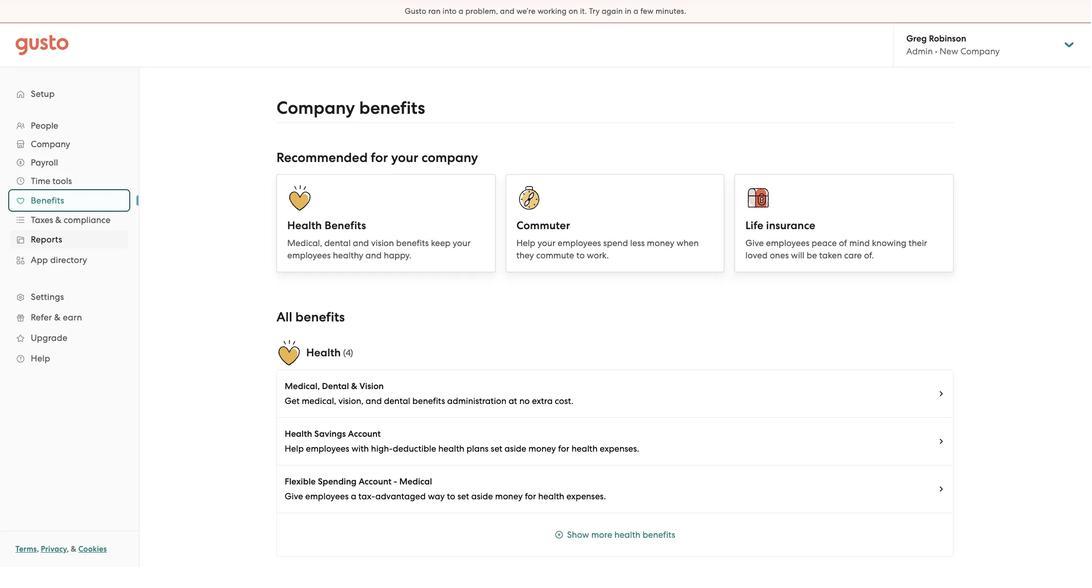 Task type: describe. For each thing, give the bounding box(es) containing it.
money inside flexible spending account - medical give employees a tax-advantaged way to set aside money for health expenses.
[[496, 492, 523, 502]]

when
[[677, 238, 699, 248]]

settings link
[[10, 288, 128, 306]]

greg robinson admin • new company
[[907, 33, 1001, 56]]

benefits inside list
[[31, 196, 64, 206]]

expenses. inside health savings account help employees with high-deductible health plans set aside money for health expenses.
[[600, 444, 640, 454]]

benefits link
[[10, 191, 128, 210]]

try
[[589, 7, 600, 16]]

of
[[840, 238, 848, 248]]

directory
[[50, 255, 87, 265]]

recommended
[[277, 150, 368, 166]]

medical, dental and vision benefits keep your employees healthy and happy.
[[287, 238, 471, 261]]

medical, for dental
[[285, 381, 320, 392]]

refer & earn link
[[10, 309, 128, 327]]

help link
[[10, 350, 128, 368]]

for inside health savings account help employees with high-deductible health plans set aside money for health expenses.
[[559, 444, 570, 454]]

1 horizontal spatial a
[[459, 7, 464, 16]]

opens in current tab image for flexible spending account - medical
[[938, 486, 946, 494]]

problem,
[[466, 7, 498, 16]]

health inside flexible spending account - medical give employees a tax-advantaged way to set aside money for health expenses.
[[539, 492, 565, 502]]

flexible
[[285, 477, 316, 488]]

peace
[[812, 238, 838, 248]]

keep
[[431, 238, 451, 248]]

gusto
[[405, 7, 427, 16]]

2 horizontal spatial a
[[634, 7, 639, 16]]

people
[[31, 121, 58, 131]]

employees inside flexible spending account - medical give employees a tax-advantaged way to set aside money for health expenses.
[[305, 492, 349, 502]]

cost.
[[555, 396, 574, 407]]

health for health savings account help employees with high-deductible health plans set aside money for health expenses.
[[285, 429, 312, 440]]

high-
[[371, 444, 393, 454]]

help inside health savings account help employees with high-deductible health plans set aside money for health expenses.
[[285, 444, 304, 454]]

dental
[[322, 381, 349, 392]]

it.
[[580, 7, 587, 16]]

and inside medical, dental & vision get medical, vision, and dental benefits administration at no extra cost.
[[366, 396, 382, 407]]

4
[[346, 348, 351, 358]]

health for health benefits
[[287, 219, 322, 233]]

your inside medical, dental and vision benefits keep your employees healthy and happy.
[[453, 238, 471, 248]]

vision,
[[339, 396, 364, 407]]

no
[[520, 396, 530, 407]]

be
[[807, 251, 818, 261]]

company button
[[10, 135, 128, 154]]

company
[[422, 150, 478, 166]]

work.
[[587, 251, 609, 261]]

greg
[[907, 33, 928, 44]]

knowing
[[873, 238, 907, 248]]

taxes
[[31, 215, 53, 225]]

& inside dropdown button
[[55, 215, 62, 225]]

vision
[[360, 381, 384, 392]]

show more health benefits
[[568, 530, 676, 541]]

your inside help your employees spend less money when they commute to work.
[[538, 238, 556, 248]]

app directory
[[31, 255, 87, 265]]

upgrade
[[31, 333, 68, 343]]

deductible
[[393, 444, 437, 454]]

)
[[351, 348, 353, 358]]

and down vision
[[366, 251, 382, 261]]

taken
[[820, 251, 843, 261]]

taxes & compliance
[[31, 215, 111, 225]]

dental inside medical, dental and vision benefits keep your employees healthy and happy.
[[325, 238, 351, 248]]

and up healthy
[[353, 238, 369, 248]]

cookies button
[[78, 544, 107, 556]]

terms
[[15, 545, 37, 554]]

again
[[602, 7, 623, 16]]

benefits inside medical, dental & vision get medical, vision, and dental benefits administration at no extra cost.
[[413, 396, 445, 407]]

ran
[[429, 7, 441, 16]]

account for savings
[[348, 429, 381, 440]]

life insurance
[[746, 219, 816, 233]]

2 , from the left
[[67, 545, 69, 554]]

settings
[[31, 292, 64, 302]]

terms link
[[15, 545, 37, 554]]

few
[[641, 7, 654, 16]]

& left earn
[[54, 313, 61, 323]]

1 horizontal spatial benefits
[[325, 219, 366, 233]]

app directory link
[[10, 251, 128, 270]]

& inside medical, dental & vision get medical, vision, and dental benefits administration at no extra cost.
[[351, 381, 358, 392]]

reports link
[[10, 231, 128, 249]]

opens in current tab image for health savings account
[[938, 438, 946, 446]]

will
[[792, 251, 805, 261]]

plans
[[467, 444, 489, 454]]

get
[[285, 396, 300, 407]]

healthy
[[333, 251, 364, 261]]

medical
[[400, 477, 432, 488]]

dental inside medical, dental & vision get medical, vision, and dental benefits administration at no extra cost.
[[384, 396, 411, 407]]

all benefits
[[277, 310, 345, 325]]

account for spending
[[359, 477, 392, 488]]

at
[[509, 396, 518, 407]]

advantaged
[[376, 492, 426, 502]]

0 horizontal spatial for
[[371, 150, 388, 166]]

loved
[[746, 251, 768, 261]]

into
[[443, 7, 457, 16]]

set inside flexible spending account - medical give employees a tax-advantaged way to set aside money for health expenses.
[[458, 492, 469, 502]]

we're
[[517, 7, 536, 16]]

administration
[[448, 396, 507, 407]]

with
[[352, 444, 369, 454]]

expenses. inside flexible spending account - medical give employees a tax-advantaged way to set aside money for health expenses.
[[567, 492, 606, 502]]

time
[[31, 176, 50, 186]]

of.
[[865, 251, 875, 261]]

minutes.
[[656, 7, 687, 16]]

and left we're
[[500, 7, 515, 16]]

tools
[[53, 176, 72, 186]]

a inside flexible spending account - medical give employees a tax-advantaged way to set aside money for health expenses.
[[351, 492, 357, 502]]

commute
[[537, 251, 575, 261]]

money inside health savings account help employees with high-deductible health plans set aside money for health expenses.
[[529, 444, 556, 454]]

people button
[[10, 117, 128, 135]]

list containing medical, dental & vision
[[277, 370, 954, 558]]

commuter
[[517, 219, 571, 233]]

medical, dental & vision get medical, vision, and dental benefits administration at no extra cost.
[[285, 381, 574, 407]]

recommended for your company
[[277, 150, 478, 166]]

app
[[31, 255, 48, 265]]



Task type: vqa. For each thing, say whether or not it's contained in the screenshot.
Set in the 'Health Savings Account Help employees with high-deductible health plans set aside money for health expenses.'
yes



Task type: locate. For each thing, give the bounding box(es) containing it.
1 vertical spatial expenses.
[[567, 492, 606, 502]]

opens in current tab image
[[938, 390, 946, 398]]

0 horizontal spatial money
[[496, 492, 523, 502]]

employees inside help your employees spend less money when they commute to work.
[[558, 238, 602, 248]]

employees
[[558, 238, 602, 248], [767, 238, 810, 248], [287, 251, 331, 261], [306, 444, 350, 454], [305, 492, 349, 502]]

to left the work.
[[577, 251, 585, 261]]

account inside health savings account help employees with high-deductible health plans set aside money for health expenses.
[[348, 429, 381, 440]]

1 vertical spatial list
[[277, 370, 954, 558]]

0 vertical spatial benefits
[[31, 196, 64, 206]]

1 vertical spatial dental
[[384, 396, 411, 407]]

aside inside flexible spending account - medical give employees a tax-advantaged way to set aside money for health expenses.
[[472, 492, 493, 502]]

medical, inside medical, dental & vision get medical, vision, and dental benefits administration at no extra cost.
[[285, 381, 320, 392]]

1 horizontal spatial ,
[[67, 545, 69, 554]]

2 horizontal spatial your
[[538, 238, 556, 248]]

set
[[491, 444, 503, 454], [458, 492, 469, 502]]

list containing people
[[0, 117, 139, 369]]

0 vertical spatial give
[[746, 238, 765, 248]]

0 vertical spatial for
[[371, 150, 388, 166]]

employees inside "give employees peace of mind knowing their loved ones will be taken care of."
[[767, 238, 810, 248]]

0 vertical spatial help
[[517, 238, 536, 248]]

0 vertical spatial money
[[647, 238, 675, 248]]

1 horizontal spatial your
[[453, 238, 471, 248]]

health for health ( 4 )
[[306, 347, 341, 360]]

(
[[343, 348, 346, 358]]

give
[[746, 238, 765, 248], [285, 492, 303, 502]]

2 vertical spatial health
[[285, 429, 312, 440]]

help for help
[[31, 354, 50, 364]]

0 horizontal spatial aside
[[472, 492, 493, 502]]

0 vertical spatial opens in current tab image
[[938, 438, 946, 446]]

•
[[936, 46, 938, 56]]

0 horizontal spatial list
[[0, 117, 139, 369]]

1 horizontal spatial to
[[577, 251, 585, 261]]

and
[[500, 7, 515, 16], [353, 238, 369, 248], [366, 251, 382, 261], [366, 396, 382, 407]]

extra
[[532, 396, 553, 407]]

health savings account help employees with high-deductible health plans set aside money for health expenses.
[[285, 429, 640, 454]]

1 vertical spatial medical,
[[285, 381, 320, 392]]

0 vertical spatial health
[[287, 219, 322, 233]]

new
[[940, 46, 959, 56]]

0 horizontal spatial company
[[31, 139, 70, 149]]

show
[[568, 530, 590, 541]]

1 horizontal spatial aside
[[505, 444, 527, 454]]

account up with
[[348, 429, 381, 440]]

benefits
[[31, 196, 64, 206], [325, 219, 366, 233]]

more
[[592, 530, 613, 541]]

1 horizontal spatial give
[[746, 238, 765, 248]]

to right way
[[447, 492, 456, 502]]

benefits inside button
[[643, 530, 676, 541]]

medical, down health benefits
[[287, 238, 322, 248]]

1 horizontal spatial for
[[525, 492, 536, 502]]

company inside greg robinson admin • new company
[[961, 46, 1001, 56]]

1 vertical spatial help
[[31, 354, 50, 364]]

your
[[391, 150, 419, 166], [453, 238, 471, 248], [538, 238, 556, 248]]

for
[[371, 150, 388, 166], [559, 444, 570, 454], [525, 492, 536, 502]]

0 horizontal spatial help
[[31, 354, 50, 364]]

a
[[459, 7, 464, 16], [634, 7, 639, 16], [351, 492, 357, 502]]

company inside dropdown button
[[31, 139, 70, 149]]

1 vertical spatial health
[[306, 347, 341, 360]]

medical, for dental
[[287, 238, 322, 248]]

aside right plans
[[505, 444, 527, 454]]

list
[[0, 117, 139, 369], [277, 370, 954, 558]]

& right "taxes"
[[55, 215, 62, 225]]

refer & earn
[[31, 313, 82, 323]]

aside
[[505, 444, 527, 454], [472, 492, 493, 502]]

0 horizontal spatial give
[[285, 492, 303, 502]]

dental
[[325, 238, 351, 248], [384, 396, 411, 407]]

medical, up get
[[285, 381, 320, 392]]

0 horizontal spatial benefits
[[31, 196, 64, 206]]

care
[[845, 251, 863, 261]]

0 horizontal spatial ,
[[37, 545, 39, 554]]

1 horizontal spatial help
[[285, 444, 304, 454]]

privacy
[[41, 545, 67, 554]]

1 vertical spatial set
[[458, 492, 469, 502]]

health ( 4 )
[[306, 347, 353, 360]]

0 vertical spatial to
[[577, 251, 585, 261]]

account up tax-
[[359, 477, 392, 488]]

1 vertical spatial account
[[359, 477, 392, 488]]

0 horizontal spatial your
[[391, 150, 419, 166]]

, left privacy
[[37, 545, 39, 554]]

all
[[277, 310, 293, 325]]

1 vertical spatial for
[[559, 444, 570, 454]]

way
[[428, 492, 445, 502]]

to
[[577, 251, 585, 261], [447, 492, 456, 502]]

2 vertical spatial money
[[496, 492, 523, 502]]

to inside help your employees spend less money when they commute to work.
[[577, 251, 585, 261]]

0 vertical spatial expenses.
[[600, 444, 640, 454]]

give inside "give employees peace of mind knowing their loved ones will be taken care of."
[[746, 238, 765, 248]]

privacy link
[[41, 545, 67, 554]]

1 vertical spatial give
[[285, 492, 303, 502]]

benefits inside medical, dental and vision benefits keep your employees healthy and happy.
[[397, 238, 429, 248]]

2 horizontal spatial help
[[517, 238, 536, 248]]

help down upgrade
[[31, 354, 50, 364]]

company
[[961, 46, 1001, 56], [277, 98, 355, 119], [31, 139, 70, 149]]

help inside help your employees spend less money when they commute to work.
[[517, 238, 536, 248]]

medical,
[[302, 396, 336, 407]]

admin
[[907, 46, 934, 56]]

& left cookies button on the bottom left
[[71, 545, 77, 554]]

a left tax-
[[351, 492, 357, 502]]

opens in current tab image
[[938, 438, 946, 446], [938, 486, 946, 494]]

1 vertical spatial company
[[277, 98, 355, 119]]

company for company benefits
[[277, 98, 355, 119]]

2 horizontal spatial for
[[559, 444, 570, 454]]

show more health benefits button
[[277, 514, 954, 557]]

1 horizontal spatial list
[[277, 370, 954, 558]]

benefits
[[359, 98, 425, 119], [397, 238, 429, 248], [296, 310, 345, 325], [413, 396, 445, 407], [643, 530, 676, 541]]

savings
[[314, 429, 346, 440]]

company down people in the left of the page
[[31, 139, 70, 149]]

1 horizontal spatial set
[[491, 444, 503, 454]]

benefits up healthy
[[325, 219, 366, 233]]

0 vertical spatial account
[[348, 429, 381, 440]]

life
[[746, 219, 764, 233]]

help up flexible
[[285, 444, 304, 454]]

reports
[[31, 235, 62, 245]]

home image
[[15, 35, 69, 55]]

ones
[[770, 251, 790, 261]]

1 horizontal spatial dental
[[384, 396, 411, 407]]

payroll button
[[10, 154, 128, 172]]

benefits down the time tools
[[31, 196, 64, 206]]

tax-
[[359, 492, 376, 502]]

1 vertical spatial benefits
[[325, 219, 366, 233]]

0 horizontal spatial dental
[[325, 238, 351, 248]]

1 opens in current tab image from the top
[[938, 438, 946, 446]]

1 horizontal spatial company
[[277, 98, 355, 119]]

, left cookies button on the bottom left
[[67, 545, 69, 554]]

0 vertical spatial dental
[[325, 238, 351, 248]]

on
[[569, 7, 578, 16]]

help up they
[[517, 238, 536, 248]]

help for help your employees spend less money when they commute to work.
[[517, 238, 536, 248]]

employees down "savings"
[[306, 444, 350, 454]]

employees down health benefits
[[287, 251, 331, 261]]

-
[[394, 477, 398, 488]]

set inside health savings account help employees with high-deductible health plans set aside money for health expenses.
[[491, 444, 503, 454]]

0 vertical spatial list
[[0, 117, 139, 369]]

dental up healthy
[[325, 238, 351, 248]]

money inside help your employees spend less money when they commute to work.
[[647, 238, 675, 248]]

0 vertical spatial set
[[491, 444, 503, 454]]

2 vertical spatial for
[[525, 492, 536, 502]]

set right plans
[[491, 444, 503, 454]]

terms , privacy , & cookies
[[15, 545, 107, 554]]

setup
[[31, 89, 55, 99]]

company benefits
[[277, 98, 425, 119]]

,
[[37, 545, 39, 554], [67, 545, 69, 554]]

your left company
[[391, 150, 419, 166]]

your right keep
[[453, 238, 471, 248]]

expenses.
[[600, 444, 640, 454], [567, 492, 606, 502]]

& up vision,
[[351, 381, 358, 392]]

medical, inside medical, dental and vision benefits keep your employees healthy and happy.
[[287, 238, 322, 248]]

for inside flexible spending account - medical give employees a tax-advantaged way to set aside money for health expenses.
[[525, 492, 536, 502]]

their
[[909, 238, 928, 248]]

1 , from the left
[[37, 545, 39, 554]]

company for company
[[31, 139, 70, 149]]

health
[[439, 444, 465, 454], [572, 444, 598, 454], [539, 492, 565, 502], [615, 530, 641, 541]]

2 vertical spatial company
[[31, 139, 70, 149]]

give up loved on the right of page
[[746, 238, 765, 248]]

robinson
[[930, 33, 967, 44]]

and down "vision" in the left of the page
[[366, 396, 382, 407]]

vision
[[371, 238, 394, 248]]

to inside flexible spending account - medical give employees a tax-advantaged way to set aside money for health expenses.
[[447, 492, 456, 502]]

time tools button
[[10, 172, 128, 190]]

2 horizontal spatial money
[[647, 238, 675, 248]]

company up recommended in the top of the page
[[277, 98, 355, 119]]

1 vertical spatial aside
[[472, 492, 493, 502]]

0 horizontal spatial a
[[351, 492, 357, 502]]

employees inside medical, dental and vision benefits keep your employees healthy and happy.
[[287, 251, 331, 261]]

a right in
[[634, 7, 639, 16]]

spend
[[604, 238, 629, 248]]

cookies
[[78, 545, 107, 554]]

1 horizontal spatial money
[[529, 444, 556, 454]]

help inside gusto navigation element
[[31, 354, 50, 364]]

1 vertical spatial to
[[447, 492, 456, 502]]

employees down spending
[[305, 492, 349, 502]]

0 horizontal spatial to
[[447, 492, 456, 502]]

2 horizontal spatial company
[[961, 46, 1001, 56]]

in
[[625, 7, 632, 16]]

employees inside health savings account help employees with high-deductible health plans set aside money for health expenses.
[[306, 444, 350, 454]]

your up commute
[[538, 238, 556, 248]]

happy.
[[384, 251, 412, 261]]

give down flexible
[[285, 492, 303, 502]]

employees up the work.
[[558, 238, 602, 248]]

dental right vision,
[[384, 396, 411, 407]]

2 vertical spatial help
[[285, 444, 304, 454]]

aside right way
[[472, 492, 493, 502]]

0 horizontal spatial set
[[458, 492, 469, 502]]

set right way
[[458, 492, 469, 502]]

2 opens in current tab image from the top
[[938, 486, 946, 494]]

employees up ones
[[767, 238, 810, 248]]

they
[[517, 251, 534, 261]]

upgrade link
[[10, 329, 128, 348]]

help
[[517, 238, 536, 248], [31, 354, 50, 364], [285, 444, 304, 454]]

0 vertical spatial company
[[961, 46, 1001, 56]]

aside inside health savings account help employees with high-deductible health plans set aside money for health expenses.
[[505, 444, 527, 454]]

spending
[[318, 477, 357, 488]]

0 vertical spatial medical,
[[287, 238, 322, 248]]

give employees peace of mind knowing their loved ones will be taken care of.
[[746, 238, 928, 261]]

company right "new"
[[961, 46, 1001, 56]]

payroll
[[31, 158, 58, 168]]

account inside flexible spending account - medical give employees a tax-advantaged way to set aside money for health expenses.
[[359, 477, 392, 488]]

a right into
[[459, 7, 464, 16]]

1 vertical spatial opens in current tab image
[[938, 486, 946, 494]]

less
[[631, 238, 645, 248]]

compliance
[[64, 215, 111, 225]]

give inside flexible spending account - medical give employees a tax-advantaged way to set aside money for health expenses.
[[285, 492, 303, 502]]

health inside button
[[615, 530, 641, 541]]

gusto ran into a problem, and we're working on it. try again in a few minutes.
[[405, 7, 687, 16]]

gusto navigation element
[[0, 67, 139, 386]]

health inside health savings account help employees with high-deductible health plans set aside money for health expenses.
[[285, 429, 312, 440]]

0 vertical spatial aside
[[505, 444, 527, 454]]

mind
[[850, 238, 871, 248]]

insurance
[[767, 219, 816, 233]]

setup link
[[10, 85, 128, 103]]

1 vertical spatial money
[[529, 444, 556, 454]]



